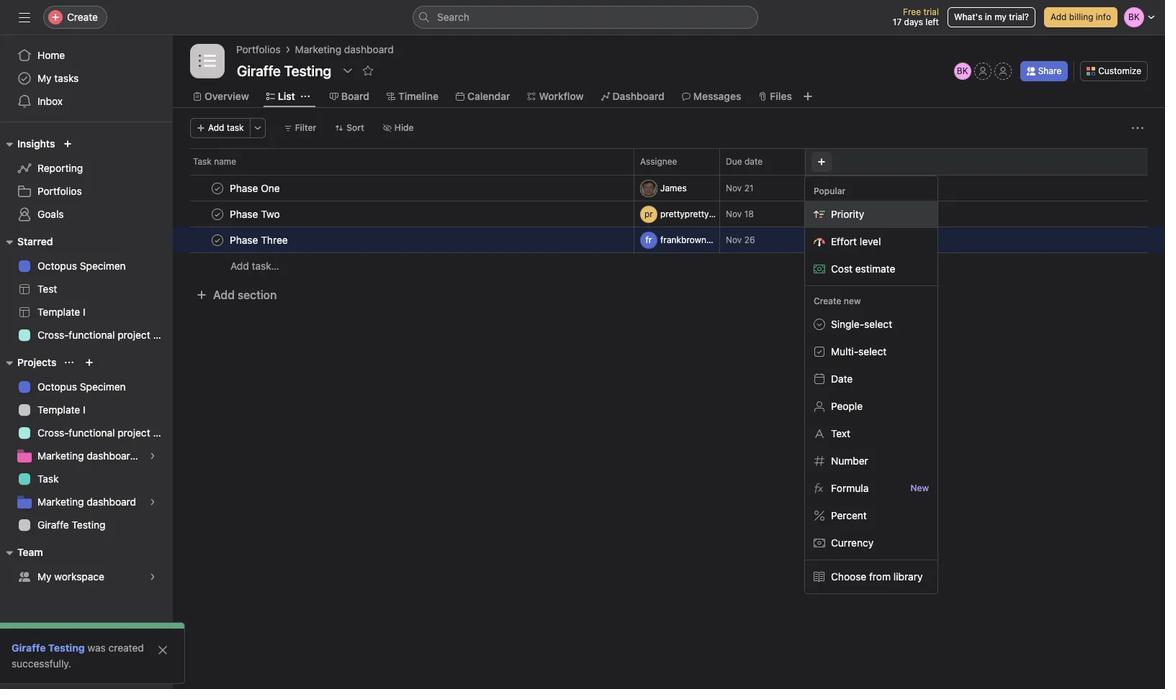 Task type: vqa. For each thing, say whether or not it's contained in the screenshot.
the RB
no



Task type: describe. For each thing, give the bounding box(es) containing it.
Phase Two text field
[[227, 207, 284, 221]]

choose
[[831, 571, 867, 583]]

free trial 17 days left
[[893, 6, 939, 27]]

giraffe inside projects element
[[37, 519, 69, 532]]

team
[[17, 547, 43, 559]]

goals
[[37, 208, 64, 220]]

marketing for bottom the marketing dashboard link
[[37, 496, 84, 508]]

add tab image
[[802, 91, 814, 102]]

0 vertical spatial marketing
[[295, 43, 341, 55]]

trial?
[[1009, 12, 1029, 22]]

1 vertical spatial testing
[[48, 642, 85, 655]]

popular
[[814, 186, 846, 197]]

tab actions image
[[301, 92, 310, 101]]

sort
[[347, 122, 364, 133]]

phase two cell
[[173, 201, 635, 228]]

formula
[[831, 483, 869, 495]]

percent
[[831, 510, 867, 522]]

multi-select
[[831, 346, 887, 358]]

calendar link
[[456, 89, 510, 104]]

giraffe testing inside projects element
[[37, 519, 106, 532]]

currency
[[831, 537, 874, 550]]

1 template i link from the top
[[9, 301, 164, 324]]

was created successfully.
[[12, 642, 144, 671]]

close image
[[157, 645, 169, 657]]

1 vertical spatial giraffe testing link
[[12, 642, 85, 655]]

my for my workspace
[[37, 571, 52, 583]]

projects element
[[0, 350, 173, 540]]

customize
[[1099, 66, 1142, 76]]

hide
[[395, 122, 414, 133]]

free
[[903, 6, 921, 17]]

add field image
[[817, 158, 826, 166]]

completed checkbox for fr
[[209, 232, 226, 249]]

ja
[[644, 183, 654, 193]]

see details, marketing dashboards image
[[148, 452, 157, 461]]

show options, current sort, top image
[[65, 359, 74, 367]]

list image
[[199, 53, 216, 70]]

priority menu item
[[805, 201, 938, 228]]

bk
[[957, 66, 968, 76]]

estimate
[[856, 263, 895, 275]]

1 horizontal spatial marketing dashboard
[[295, 43, 394, 55]]

header untitled section tree grid
[[173, 175, 1165, 279]]

plan inside starred element
[[153, 329, 173, 341]]

choose from library
[[831, 571, 923, 583]]

files
[[770, 90, 792, 102]]

insights
[[17, 138, 55, 150]]

add task
[[208, 122, 244, 133]]

dashboard inside projects element
[[87, 496, 136, 508]]

nov for nov 21
[[726, 183, 742, 194]]

board link
[[330, 89, 369, 104]]

task…
[[252, 260, 279, 272]]

due
[[726, 156, 742, 167]]

marketing dashboards
[[37, 450, 141, 462]]

board
[[341, 90, 369, 102]]

created
[[108, 642, 144, 655]]

row containing ja
[[173, 175, 1165, 202]]

single-select
[[831, 318, 893, 331]]

create new
[[814, 296, 861, 307]]

add for add billing info
[[1051, 12, 1067, 22]]

list
[[278, 90, 295, 102]]

completed image for ja
[[209, 180, 226, 197]]

inbox
[[37, 95, 63, 107]]

octopus specimen for test
[[37, 260, 126, 272]]

specimen for template i
[[80, 381, 126, 393]]

bk button
[[954, 63, 971, 80]]

info
[[1096, 12, 1111, 22]]

number
[[831, 455, 868, 467]]

what's
[[954, 12, 983, 22]]

inbox link
[[9, 90, 164, 113]]

completed image for fr
[[209, 232, 226, 249]]

date
[[831, 373, 853, 385]]

what's in my trial?
[[954, 12, 1029, 22]]

add billing info
[[1051, 12, 1111, 22]]

add section
[[213, 289, 277, 302]]

billing
[[1069, 12, 1094, 22]]

project for 1st cross-functional project plan link from the top
[[118, 329, 150, 341]]

in
[[985, 12, 992, 22]]

sort button
[[329, 118, 371, 138]]

fr button
[[640, 232, 717, 249]]

1 horizontal spatial portfolios link
[[236, 42, 281, 58]]

level
[[860, 236, 881, 248]]

overview link
[[193, 89, 249, 104]]

section
[[238, 289, 277, 302]]

specimen for test
[[80, 260, 126, 272]]

template i inside starred element
[[37, 306, 85, 318]]

hide sidebar image
[[19, 12, 30, 23]]

i for second template i link from the bottom
[[83, 306, 85, 318]]

cross- inside starred element
[[37, 329, 69, 341]]

home link
[[9, 44, 164, 67]]

add to starred image
[[362, 65, 374, 76]]

successfully.
[[12, 658, 71, 671]]

calendar
[[467, 90, 510, 102]]

invite button
[[14, 658, 76, 684]]

my workspace
[[37, 571, 104, 583]]

i for first template i link from the bottom
[[83, 404, 85, 416]]

Phase Three text field
[[227, 233, 292, 247]]

global element
[[0, 35, 173, 122]]

Phase One text field
[[227, 181, 284, 196]]

left
[[926, 17, 939, 27]]

create for create
[[67, 11, 98, 23]]

cost
[[831, 263, 853, 275]]

task name
[[193, 156, 236, 167]]

tasks
[[54, 72, 79, 84]]

starred
[[17, 236, 53, 248]]

single-
[[831, 318, 864, 331]]

marketing for marketing dashboards link
[[37, 450, 84, 462]]

share
[[1038, 66, 1062, 76]]

testing inside projects element
[[72, 519, 106, 532]]

project for 2nd cross-functional project plan link from the top of the page
[[118, 427, 150, 439]]

portfolios inside insights element
[[37, 185, 82, 197]]

1 vertical spatial portfolios link
[[9, 180, 164, 203]]

octopus for projects
[[37, 381, 77, 393]]

new image
[[64, 140, 72, 148]]

name
[[214, 156, 236, 167]]

1 horizontal spatial marketing dashboard link
[[295, 42, 394, 58]]

nov 26
[[726, 235, 755, 246]]

workflow
[[539, 90, 584, 102]]

nov for nov 18
[[726, 209, 742, 220]]

select for multi-
[[859, 346, 887, 358]]

date
[[745, 156, 763, 167]]



Task type: locate. For each thing, give the bounding box(es) containing it.
2 completed checkbox from the top
[[209, 232, 226, 249]]

0 vertical spatial marketing dashboard
[[295, 43, 394, 55]]

pr button
[[640, 206, 717, 223]]

0 vertical spatial giraffe testing
[[37, 519, 106, 532]]

0 horizontal spatial task
[[37, 473, 59, 485]]

phase three cell
[[173, 227, 635, 254]]

my down team
[[37, 571, 52, 583]]

1 completed checkbox from the top
[[209, 206, 226, 223]]

from
[[869, 571, 891, 583]]

task for task name
[[193, 156, 212, 167]]

dashboard up add to starred image
[[344, 43, 394, 55]]

select
[[864, 318, 893, 331], [859, 346, 887, 358]]

1 vertical spatial marketing dashboard
[[37, 496, 136, 508]]

select for single-
[[864, 318, 893, 331]]

i down the test link
[[83, 306, 85, 318]]

completed image up completed image
[[209, 180, 226, 197]]

cross-functional project plan up the 'new project or portfolio' "image"
[[37, 329, 173, 341]]

add for add task
[[208, 122, 224, 133]]

pr
[[645, 209, 653, 219]]

marketing dashboards link
[[9, 445, 164, 468]]

i inside starred element
[[83, 306, 85, 318]]

0 vertical spatial specimen
[[80, 260, 126, 272]]

octopus for starred
[[37, 260, 77, 272]]

template down "test"
[[37, 306, 80, 318]]

template down show options, current sort, top icon at the bottom left of the page
[[37, 404, 80, 416]]

0 vertical spatial cross-
[[37, 329, 69, 341]]

template i down show options, current sort, top icon at the bottom left of the page
[[37, 404, 85, 416]]

workspace
[[54, 571, 104, 583]]

dashboard
[[613, 90, 665, 102]]

1 vertical spatial giraffe
[[12, 642, 46, 655]]

2 cross- from the top
[[37, 427, 69, 439]]

octopus specimen link up "test"
[[9, 255, 164, 278]]

specimen
[[80, 260, 126, 272], [80, 381, 126, 393]]

0 vertical spatial template i
[[37, 306, 85, 318]]

0 vertical spatial task
[[193, 156, 212, 167]]

task down marketing dashboards link
[[37, 473, 59, 485]]

effort
[[831, 236, 857, 248]]

trial
[[924, 6, 939, 17]]

row containing task name
[[173, 148, 1165, 175]]

1 vertical spatial my
[[37, 571, 52, 583]]

testing up teams element
[[72, 519, 106, 532]]

template i link up the "marketing dashboards"
[[9, 399, 164, 422]]

1 cross- from the top
[[37, 329, 69, 341]]

1 nov from the top
[[726, 183, 742, 194]]

1 i from the top
[[83, 306, 85, 318]]

1 vertical spatial plan
[[153, 427, 173, 439]]

0 vertical spatial octopus specimen
[[37, 260, 126, 272]]

1 my from the top
[[37, 72, 52, 84]]

add billing info button
[[1044, 7, 1118, 27]]

select down single-select at the right top
[[859, 346, 887, 358]]

0 vertical spatial dashboard
[[344, 43, 394, 55]]

2 cross-functional project plan from the top
[[37, 427, 173, 439]]

0 vertical spatial plan
[[153, 329, 173, 341]]

insights element
[[0, 131, 173, 229]]

2 cross-functional project plan link from the top
[[9, 422, 173, 445]]

create inside popup button
[[67, 11, 98, 23]]

octopus
[[37, 260, 77, 272], [37, 381, 77, 393]]

0 vertical spatial completed image
[[209, 180, 226, 197]]

projects button
[[0, 354, 56, 372]]

functional up the "marketing dashboards"
[[69, 427, 115, 439]]

specimen inside projects element
[[80, 381, 126, 393]]

more actions image
[[1132, 122, 1144, 134]]

insights button
[[0, 135, 55, 153]]

1 horizontal spatial portfolios
[[236, 43, 281, 55]]

1 vertical spatial project
[[118, 427, 150, 439]]

cross-
[[37, 329, 69, 341], [37, 427, 69, 439]]

Completed checkbox
[[209, 206, 226, 223], [209, 232, 226, 249]]

completed image
[[209, 206, 226, 223]]

row containing fr
[[173, 227, 1165, 254]]

0 vertical spatial select
[[864, 318, 893, 331]]

cross-functional project plan up dashboards at the bottom left of the page
[[37, 427, 173, 439]]

functional inside projects element
[[69, 427, 115, 439]]

0 horizontal spatial dashboard
[[87, 496, 136, 508]]

octopus specimen inside starred element
[[37, 260, 126, 272]]

1 template i from the top
[[37, 306, 85, 318]]

completed image inside phase one cell
[[209, 180, 226, 197]]

functional up the 'new project or portfolio' "image"
[[69, 329, 115, 341]]

row containing pr
[[173, 201, 1165, 228]]

cross-functional project plan inside projects element
[[37, 427, 173, 439]]

0 vertical spatial marketing dashboard link
[[295, 42, 394, 58]]

people
[[831, 400, 863, 413]]

giraffe up successfully.
[[12, 642, 46, 655]]

0 vertical spatial project
[[118, 329, 150, 341]]

2 my from the top
[[37, 571, 52, 583]]

completed checkbox for pr
[[209, 206, 226, 223]]

2 octopus specimen from the top
[[37, 381, 126, 393]]

plan
[[153, 329, 173, 341], [153, 427, 173, 439]]

starred element
[[0, 229, 173, 350]]

2 octopus from the top
[[37, 381, 77, 393]]

cross-functional project plan inside starred element
[[37, 329, 173, 341]]

0 vertical spatial functional
[[69, 329, 115, 341]]

1 vertical spatial octopus specimen link
[[9, 376, 164, 399]]

nov left 18
[[726, 209, 742, 220]]

nov 18
[[726, 209, 754, 220]]

cross- up marketing dashboards link
[[37, 427, 69, 439]]

template i link down "test"
[[9, 301, 164, 324]]

1 octopus from the top
[[37, 260, 77, 272]]

1 octopus specimen link from the top
[[9, 255, 164, 278]]

add section button
[[190, 282, 283, 308]]

giraffe
[[37, 519, 69, 532], [12, 642, 46, 655]]

marketing dashboard link down marketing dashboards link
[[9, 491, 164, 514]]

reporting
[[37, 162, 83, 174]]

1 completed image from the top
[[209, 180, 226, 197]]

1 vertical spatial task
[[37, 473, 59, 485]]

1 vertical spatial functional
[[69, 427, 115, 439]]

add left 'task'
[[208, 122, 224, 133]]

octopus specimen
[[37, 260, 126, 272], [37, 381, 126, 393]]

marketing up task link
[[37, 450, 84, 462]]

2 template from the top
[[37, 404, 80, 416]]

portfolios link up list link at the top left
[[236, 42, 281, 58]]

2 project from the top
[[118, 427, 150, 439]]

specimen up the test link
[[80, 260, 126, 272]]

completed image
[[209, 180, 226, 197], [209, 232, 226, 249]]

my left tasks
[[37, 72, 52, 84]]

plan inside projects element
[[153, 427, 173, 439]]

invite
[[40, 665, 66, 677]]

my inside teams element
[[37, 571, 52, 583]]

functional
[[69, 329, 115, 341], [69, 427, 115, 439]]

octopus specimen inside projects element
[[37, 381, 126, 393]]

was
[[88, 642, 106, 655]]

project down the test link
[[118, 329, 150, 341]]

testing up invite
[[48, 642, 85, 655]]

task for task
[[37, 473, 59, 485]]

select up multi-select
[[864, 318, 893, 331]]

0 horizontal spatial marketing dashboard link
[[9, 491, 164, 514]]

1 vertical spatial portfolios
[[37, 185, 82, 197]]

test link
[[9, 278, 164, 301]]

james
[[660, 183, 687, 193]]

giraffe testing up successfully.
[[12, 642, 85, 655]]

add left "billing"
[[1051, 12, 1067, 22]]

1 functional from the top
[[69, 329, 115, 341]]

messages link
[[682, 89, 741, 104]]

row
[[173, 148, 1165, 175], [190, 174, 1148, 176], [173, 175, 1165, 202], [173, 201, 1165, 228], [173, 227, 1165, 254]]

library
[[894, 571, 923, 583]]

1 vertical spatial marketing
[[37, 450, 84, 462]]

1 vertical spatial cross-functional project plan
[[37, 427, 173, 439]]

1 template from the top
[[37, 306, 80, 318]]

1 cross-functional project plan from the top
[[37, 329, 173, 341]]

1 cross-functional project plan link from the top
[[9, 324, 173, 347]]

task inside projects element
[[37, 473, 59, 485]]

completed image inside phase three cell
[[209, 232, 226, 249]]

cross-functional project plan link up the "marketing dashboards"
[[9, 422, 173, 445]]

dashboard down task link
[[87, 496, 136, 508]]

2 plan from the top
[[153, 427, 173, 439]]

1 vertical spatial specimen
[[80, 381, 126, 393]]

0 vertical spatial octopus specimen link
[[9, 255, 164, 278]]

testing
[[72, 519, 106, 532], [48, 642, 85, 655]]

due date
[[726, 156, 763, 167]]

files link
[[759, 89, 792, 104]]

template for first template i link from the bottom
[[37, 404, 80, 416]]

add left 'section'
[[213, 289, 235, 302]]

1 octopus specimen from the top
[[37, 260, 126, 272]]

1 vertical spatial create
[[814, 296, 842, 307]]

2 i from the top
[[83, 404, 85, 416]]

completed checkbox down completed checkbox
[[209, 206, 226, 223]]

None text field
[[233, 58, 335, 84]]

portfolios link
[[236, 42, 281, 58], [9, 180, 164, 203]]

create for create new
[[814, 296, 842, 307]]

search
[[437, 11, 470, 23]]

octopus specimen link for test
[[9, 255, 164, 278]]

template for second template i link from the bottom
[[37, 306, 80, 318]]

marketing dashboard link up show options icon
[[295, 42, 394, 58]]

specimen inside starred element
[[80, 260, 126, 272]]

0 vertical spatial testing
[[72, 519, 106, 532]]

0 vertical spatial create
[[67, 11, 98, 23]]

giraffe testing link up successfully.
[[12, 642, 85, 655]]

my inside global element
[[37, 72, 52, 84]]

cross- inside projects element
[[37, 427, 69, 439]]

template i
[[37, 306, 85, 318], [37, 404, 85, 416]]

1 vertical spatial template i link
[[9, 399, 164, 422]]

octopus specimen for template i
[[37, 381, 126, 393]]

i up the "marketing dashboards"
[[83, 404, 85, 416]]

cost estimate
[[831, 263, 895, 275]]

task left name
[[193, 156, 212, 167]]

i inside projects element
[[83, 404, 85, 416]]

add task button
[[190, 118, 250, 138]]

1 specimen from the top
[[80, 260, 126, 272]]

projects
[[17, 357, 56, 369]]

octopus specimen link down the 'new project or portfolio' "image"
[[9, 376, 164, 399]]

show options image
[[342, 65, 354, 76]]

task
[[227, 122, 244, 133]]

octopus up "test"
[[37, 260, 77, 272]]

giraffe testing link
[[9, 514, 164, 537], [12, 642, 85, 655]]

cross-functional project plan link up the 'new project or portfolio' "image"
[[9, 324, 173, 347]]

octopus down show options, current sort, top icon at the bottom left of the page
[[37, 381, 77, 393]]

completed checkbox down completed image
[[209, 232, 226, 249]]

multi-
[[831, 346, 859, 358]]

0 vertical spatial portfolios link
[[236, 42, 281, 58]]

2 completed image from the top
[[209, 232, 226, 249]]

completed checkbox inside phase two cell
[[209, 206, 226, 223]]

add for add section
[[213, 289, 235, 302]]

what's in my trial? button
[[948, 7, 1036, 27]]

i
[[83, 306, 85, 318], [83, 404, 85, 416]]

template inside projects element
[[37, 404, 80, 416]]

see details, marketing dashboard image
[[148, 498, 157, 507]]

octopus specimen link for template i
[[9, 376, 164, 399]]

goals link
[[9, 203, 164, 226]]

template i inside projects element
[[37, 404, 85, 416]]

0 vertical spatial octopus
[[37, 260, 77, 272]]

portfolios link down reporting
[[9, 180, 164, 203]]

team button
[[0, 545, 43, 562]]

0 vertical spatial giraffe
[[37, 519, 69, 532]]

more actions image
[[253, 124, 262, 133]]

project inside starred element
[[118, 329, 150, 341]]

new project or portfolio image
[[85, 359, 94, 367]]

teams element
[[0, 540, 173, 592]]

2 octopus specimen link from the top
[[9, 376, 164, 399]]

1 vertical spatial dashboard
[[87, 496, 136, 508]]

0 vertical spatial portfolios
[[236, 43, 281, 55]]

0 vertical spatial nov
[[726, 183, 742, 194]]

nov for nov 26
[[726, 235, 742, 246]]

1 vertical spatial giraffe testing
[[12, 642, 85, 655]]

2 vertical spatial nov
[[726, 235, 742, 246]]

my for my tasks
[[37, 72, 52, 84]]

functional inside starred element
[[69, 329, 115, 341]]

completed checkbox inside phase three cell
[[209, 232, 226, 249]]

assignee
[[640, 156, 677, 167]]

my tasks link
[[9, 67, 164, 90]]

1 vertical spatial select
[[859, 346, 887, 358]]

2 vertical spatial marketing
[[37, 496, 84, 508]]

octopus inside projects element
[[37, 381, 77, 393]]

0 horizontal spatial portfolios
[[37, 185, 82, 197]]

1 vertical spatial marketing dashboard link
[[9, 491, 164, 514]]

timeline link
[[387, 89, 439, 104]]

see details, my workspace image
[[148, 573, 157, 582]]

my tasks
[[37, 72, 79, 84]]

marketing dashboard up show options icon
[[295, 43, 394, 55]]

2 functional from the top
[[69, 427, 115, 439]]

text
[[831, 428, 851, 440]]

1 vertical spatial cross-functional project plan link
[[9, 422, 173, 445]]

portfolios up list link at the top left
[[236, 43, 281, 55]]

marketing up the tab actions image
[[295, 43, 341, 55]]

1 horizontal spatial dashboard
[[344, 43, 394, 55]]

create left new
[[814, 296, 842, 307]]

0 horizontal spatial create
[[67, 11, 98, 23]]

0 vertical spatial template
[[37, 306, 80, 318]]

octopus inside starred element
[[37, 260, 77, 272]]

nov left 21
[[726, 183, 742, 194]]

filter
[[295, 122, 316, 133]]

add task… row
[[173, 253, 1165, 279]]

project up see details, marketing dashboards image
[[118, 427, 150, 439]]

nov left "26"
[[726, 235, 742, 246]]

marketing dashboard inside projects element
[[37, 496, 136, 508]]

1 vertical spatial completed image
[[209, 232, 226, 249]]

priority
[[831, 208, 864, 220]]

0 vertical spatial giraffe testing link
[[9, 514, 164, 537]]

marketing dashboard down task link
[[37, 496, 136, 508]]

0 vertical spatial cross-functional project plan
[[37, 329, 173, 341]]

1 vertical spatial completed checkbox
[[209, 232, 226, 249]]

dashboard link
[[601, 89, 665, 104]]

dashboards
[[87, 450, 141, 462]]

0 vertical spatial i
[[83, 306, 85, 318]]

add inside button
[[208, 122, 224, 133]]

1 vertical spatial cross-
[[37, 427, 69, 439]]

1 vertical spatial octopus specimen
[[37, 381, 126, 393]]

octopus specimen down the 'new project or portfolio' "image"
[[37, 381, 126, 393]]

add left task…
[[230, 260, 249, 272]]

filter button
[[277, 118, 323, 138]]

template inside starred element
[[37, 306, 80, 318]]

marketing down task link
[[37, 496, 84, 508]]

new
[[911, 483, 929, 494]]

octopus specimen link
[[9, 255, 164, 278], [9, 376, 164, 399]]

my
[[995, 12, 1007, 22]]

giraffe up team
[[37, 519, 69, 532]]

cross- up projects
[[37, 329, 69, 341]]

specimen down the 'new project or portfolio' "image"
[[80, 381, 126, 393]]

1 vertical spatial template i
[[37, 404, 85, 416]]

create up home link
[[67, 11, 98, 23]]

fr
[[646, 234, 652, 245]]

timeline
[[398, 90, 439, 102]]

3 nov from the top
[[726, 235, 742, 246]]

1 vertical spatial nov
[[726, 209, 742, 220]]

add inside row
[[230, 260, 249, 272]]

0 vertical spatial cross-functional project plan link
[[9, 324, 173, 347]]

1 horizontal spatial create
[[814, 296, 842, 307]]

phase one cell
[[173, 175, 635, 202]]

2 template i from the top
[[37, 404, 85, 416]]

giraffe testing up teams element
[[37, 519, 106, 532]]

hide button
[[377, 118, 420, 138]]

2 template i link from the top
[[9, 399, 164, 422]]

add task… button
[[230, 259, 279, 274]]

Completed checkbox
[[209, 180, 226, 197]]

1 project from the top
[[118, 329, 150, 341]]

marketing dashboard
[[295, 43, 394, 55], [37, 496, 136, 508]]

1 horizontal spatial task
[[193, 156, 212, 167]]

1 plan from the top
[[153, 329, 173, 341]]

search button
[[413, 6, 758, 29]]

project
[[118, 329, 150, 341], [118, 427, 150, 439]]

0 horizontal spatial marketing dashboard
[[37, 496, 136, 508]]

add for add task…
[[230, 260, 249, 272]]

1 vertical spatial octopus
[[37, 381, 77, 393]]

search list box
[[413, 6, 758, 29]]

0 horizontal spatial portfolios link
[[9, 180, 164, 203]]

2 nov from the top
[[726, 209, 742, 220]]

template i down "test"
[[37, 306, 85, 318]]

giraffe testing link up teams element
[[9, 514, 164, 537]]

list link
[[266, 89, 295, 104]]

2 specimen from the top
[[80, 381, 126, 393]]

portfolios down reporting
[[37, 185, 82, 197]]

starred button
[[0, 233, 53, 251]]

0 vertical spatial completed checkbox
[[209, 206, 226, 223]]

completed image down completed image
[[209, 232, 226, 249]]

days
[[904, 17, 923, 27]]

0 vertical spatial my
[[37, 72, 52, 84]]

0 vertical spatial template i link
[[9, 301, 164, 324]]

test
[[37, 283, 57, 295]]

octopus specimen up the test link
[[37, 260, 126, 272]]

overview
[[205, 90, 249, 102]]

new
[[844, 296, 861, 307]]

1 vertical spatial i
[[83, 404, 85, 416]]

1 vertical spatial template
[[37, 404, 80, 416]]

reporting link
[[9, 157, 164, 180]]

effort level
[[831, 236, 881, 248]]



